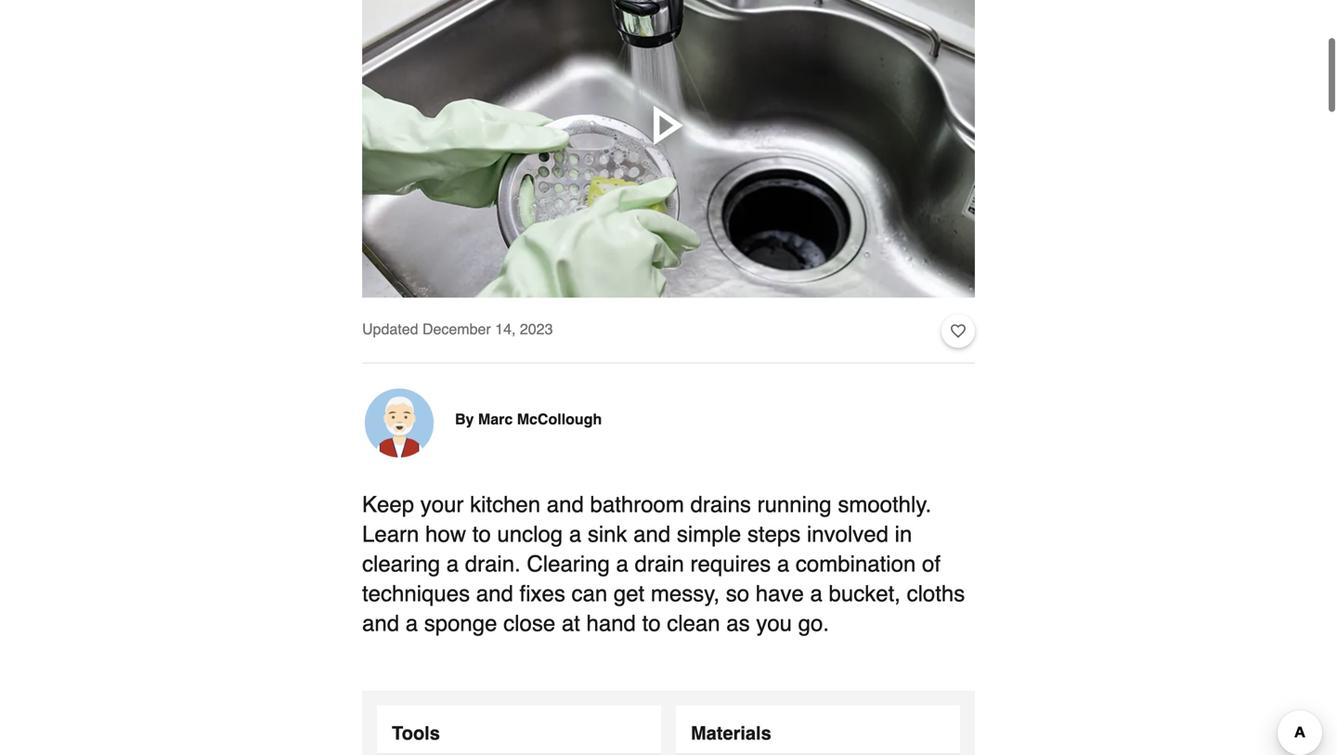 Task type: describe. For each thing, give the bounding box(es) containing it.
marc mccollough image
[[362, 386, 436, 460]]

hand
[[586, 611, 636, 636]]

and up drain
[[634, 522, 671, 547]]

close
[[503, 611, 556, 636]]

learn
[[362, 522, 419, 547]]

updated december 14, 2023
[[362, 321, 553, 338]]

fixes
[[520, 581, 565, 607]]

involved
[[807, 522, 889, 547]]

running
[[757, 492, 832, 517]]

marc
[[478, 411, 513, 428]]

how
[[425, 522, 466, 547]]

mccollough
[[517, 411, 602, 428]]

sponge
[[424, 611, 497, 636]]

a up go.
[[810, 581, 823, 607]]

tools
[[392, 723, 440, 744]]

a down how
[[446, 551, 459, 577]]

a up have
[[777, 551, 790, 577]]

you
[[756, 611, 792, 636]]

as
[[727, 611, 750, 636]]

of
[[922, 551, 941, 577]]

a up get
[[616, 551, 629, 577]]

cloths
[[907, 581, 965, 607]]

drain.
[[465, 551, 521, 577]]

sink
[[588, 522, 627, 547]]

and down drain.
[[476, 581, 513, 607]]

messy,
[[651, 581, 720, 607]]

requires
[[691, 551, 771, 577]]

heart outline image
[[951, 321, 966, 341]]

bucket,
[[829, 581, 901, 607]]

your
[[420, 492, 464, 517]]

a down "techniques"
[[406, 611, 418, 636]]

clean
[[667, 611, 720, 636]]

and down "techniques"
[[362, 611, 399, 636]]

drains
[[691, 492, 751, 517]]

by marc mccollough
[[455, 411, 602, 428]]

have
[[756, 581, 804, 607]]

can
[[572, 581, 608, 607]]

materials
[[691, 723, 771, 744]]

a up clearing
[[569, 522, 582, 547]]

0 vertical spatial to
[[472, 522, 491, 547]]

clearing
[[527, 551, 610, 577]]



Task type: vqa. For each thing, say whether or not it's contained in the screenshot.
the right to
yes



Task type: locate. For each thing, give the bounding box(es) containing it.
by
[[455, 411, 474, 428]]

bathroom
[[590, 492, 684, 517]]

keep
[[362, 492, 414, 517]]

keep your kitchen and bathroom drains running smoothly. learn how to unclog a sink and simple steps involved in clearing a drain. clearing a drain requires a combination of techniques and fixes can get messy, so have a bucket, cloths and a sponge close at hand to clean as you go.
[[362, 492, 965, 636]]

and up unclog
[[547, 492, 584, 517]]

at
[[562, 611, 580, 636]]

smoothly.
[[838, 492, 932, 517]]

clearing
[[362, 551, 440, 577]]

december
[[423, 321, 491, 338]]

2023
[[520, 321, 553, 338]]

get
[[614, 581, 645, 607]]

go.
[[798, 611, 829, 636]]

and
[[547, 492, 584, 517], [634, 522, 671, 547], [476, 581, 513, 607], [362, 611, 399, 636]]

to
[[472, 522, 491, 547], [642, 611, 661, 636]]

0 horizontal spatial to
[[472, 522, 491, 547]]

1 horizontal spatial to
[[642, 611, 661, 636]]

kitchen
[[470, 492, 541, 517]]

1 vertical spatial to
[[642, 611, 661, 636]]

in
[[895, 522, 912, 547]]

unclog
[[497, 522, 563, 547]]

to up drain.
[[472, 522, 491, 547]]

so
[[726, 581, 750, 607]]

14,
[[495, 321, 516, 338]]

a person cleaning the kitchen sink. image
[[362, 0, 975, 298]]

simple
[[677, 522, 741, 547]]

drain
[[635, 551, 684, 577]]

to down get
[[642, 611, 661, 636]]

updated
[[362, 321, 418, 338]]

combination
[[796, 551, 916, 577]]

techniques
[[362, 581, 470, 607]]

steps
[[748, 522, 801, 547]]

a
[[569, 522, 582, 547], [446, 551, 459, 577], [616, 551, 629, 577], [777, 551, 790, 577], [810, 581, 823, 607], [406, 611, 418, 636]]



